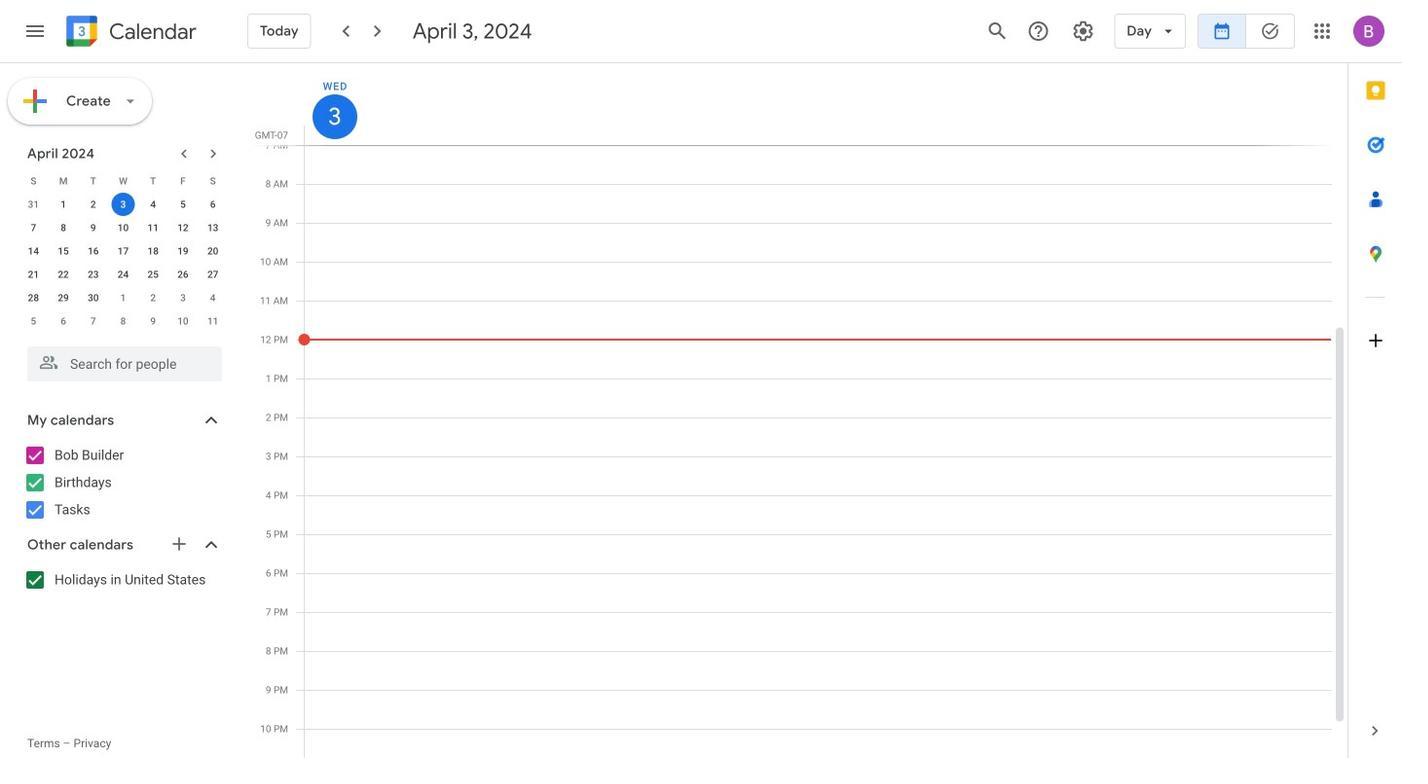 Task type: describe. For each thing, give the bounding box(es) containing it.
26 element
[[171, 263, 195, 286]]

21 element
[[22, 263, 45, 286]]

heading inside the calendar element
[[105, 20, 197, 43]]

20 element
[[201, 240, 225, 263]]

may 8 element
[[111, 310, 135, 333]]

7 row from the top
[[19, 310, 228, 333]]

march 31 element
[[22, 193, 45, 216]]

6 row from the top
[[19, 286, 228, 310]]

Search for people text field
[[39, 347, 210, 382]]

cell inside april 2024 grid
[[108, 193, 138, 216]]

calendar element
[[62, 12, 197, 55]]

settings menu image
[[1071, 19, 1095, 43]]

may 7 element
[[82, 310, 105, 333]]

may 10 element
[[171, 310, 195, 333]]

5 row from the top
[[19, 263, 228, 286]]

8 element
[[52, 216, 75, 240]]

10 element
[[111, 216, 135, 240]]

5 element
[[171, 193, 195, 216]]

may 9 element
[[141, 310, 165, 333]]

2 element
[[82, 193, 105, 216]]

29 element
[[52, 286, 75, 310]]

18 element
[[141, 240, 165, 263]]

may 2 element
[[141, 286, 165, 310]]

may 3 element
[[171, 286, 195, 310]]

7 element
[[22, 216, 45, 240]]

may 6 element
[[52, 310, 75, 333]]



Task type: vqa. For each thing, say whether or not it's contained in the screenshot.
bottommost 'Of'
no



Task type: locate. For each thing, give the bounding box(es) containing it.
24 element
[[111, 263, 135, 286]]

11 element
[[141, 216, 165, 240]]

3, today element
[[111, 193, 135, 216]]

4 element
[[141, 193, 165, 216]]

4 row from the top
[[19, 240, 228, 263]]

may 1 element
[[111, 286, 135, 310]]

12 element
[[171, 216, 195, 240]]

may 5 element
[[22, 310, 45, 333]]

1 row from the top
[[19, 169, 228, 193]]

23 element
[[82, 263, 105, 286]]

None search field
[[0, 339, 241, 382]]

tab list
[[1349, 63, 1402, 704]]

16 element
[[82, 240, 105, 263]]

april 2024 grid
[[19, 169, 228, 333]]

heading
[[105, 20, 197, 43]]

25 element
[[141, 263, 165, 286]]

may 11 element
[[201, 310, 225, 333]]

my calendars list
[[4, 440, 241, 526]]

28 element
[[22, 286, 45, 310]]

2 row from the top
[[19, 193, 228, 216]]

19 element
[[171, 240, 195, 263]]

cell
[[108, 193, 138, 216]]

27 element
[[201, 263, 225, 286]]

add other calendars image
[[169, 535, 189, 554]]

grid
[[249, 63, 1348, 759]]

14 element
[[22, 240, 45, 263]]

wednesday, april 3, today element
[[313, 94, 357, 139]]

may 4 element
[[201, 286, 225, 310]]

row
[[19, 169, 228, 193], [19, 193, 228, 216], [19, 216, 228, 240], [19, 240, 228, 263], [19, 263, 228, 286], [19, 286, 228, 310], [19, 310, 228, 333]]

column header
[[304, 63, 1332, 145]]

3 row from the top
[[19, 216, 228, 240]]

row group
[[19, 193, 228, 333]]

15 element
[[52, 240, 75, 263]]

30 element
[[82, 286, 105, 310]]

17 element
[[111, 240, 135, 263]]

13 element
[[201, 216, 225, 240]]

6 element
[[201, 193, 225, 216]]

22 element
[[52, 263, 75, 286]]

9 element
[[82, 216, 105, 240]]

1 element
[[52, 193, 75, 216]]

main drawer image
[[23, 19, 47, 43]]



